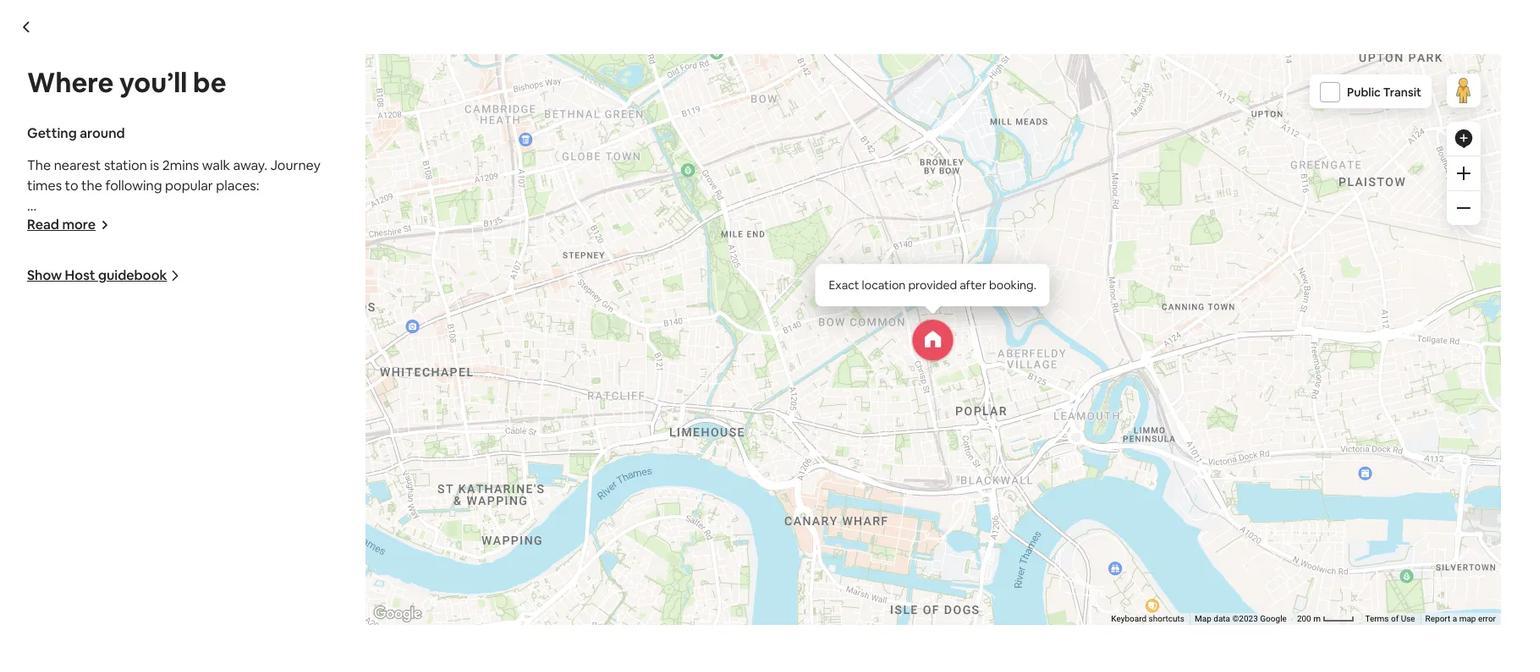 Task type: describe. For each thing, give the bounding box(es) containing it.
0 horizontal spatial terms of use
[[1102, 536, 1152, 545]]

show host guidebook
[[27, 267, 167, 284]]

google image
[[370, 603, 426, 625]]

getting around
[[27, 124, 125, 142]]

4.71 · 14 reviews
[[1059, 37, 1133, 51]]

15
[[64, 258, 77, 276]]

zoom out image for the left the "zoom in" image
[[1194, 287, 1208, 301]]

guidebook
[[98, 267, 167, 284]]

terms of use link for topmost keyboard shortcuts button's 200 m button
[[1102, 536, 1152, 545]]

7
[[90, 218, 97, 235]]

200 m button for bottommost keyboard shortcuts button
[[1292, 614, 1361, 626]]

0 horizontal spatial public transit
[[1084, 171, 1159, 186]]

getting
[[27, 124, 77, 142]]

times
[[27, 177, 62, 195]]

stratford:
[[27, 218, 87, 235]]

add a place to the map image for the left the "zoom in" image
[[1191, 215, 1211, 235]]

shortcuts for bottommost keyboard shortcuts button
[[1149, 615, 1185, 624]]

terms for 200 m button for bottommost keyboard shortcuts button
[[1366, 615, 1389, 624]]

2 vertical spatial mins
[[151, 278, 181, 296]]

you'll inside dialog
[[119, 65, 187, 100]]

google map
showing 3 points of interest. region
[[249, 39, 1332, 653]]

1 horizontal spatial be
[[402, 60, 425, 83]]

0 vertical spatial zoom in image
[[1458, 167, 1471, 180]]

greater
[[290, 102, 339, 120]]

terms of use link for 200 m button for bottommost keyboard shortcuts button
[[1366, 615, 1416, 624]]

more
[[62, 216, 96, 234]]

1 vertical spatial transit
[[1120, 171, 1159, 186]]

0 horizontal spatial data
[[951, 536, 967, 545]]

map data ©2023 google for topmost keyboard shortcuts button
[[932, 536, 1024, 545]]

away.
[[233, 157, 267, 174]]

0 vertical spatial keyboard shortcuts button
[[848, 535, 922, 547]]

map for topmost keyboard shortcuts button's 200 m button
[[1197, 536, 1213, 545]]

add a place to the map image for topmost the "zoom in" image
[[1454, 129, 1474, 149]]

the nearest station is 2mins walk away. journey times to the following popular places:
[[27, 157, 321, 195]]

mins for 7
[[100, 218, 129, 235]]

show host guidebook link
[[27, 267, 181, 284]]

be inside dialog
[[193, 65, 226, 100]]

map inside where you'll be dialog
[[1195, 615, 1212, 624]]

m inside where you'll be dialog
[[1314, 615, 1321, 624]]

read more
[[27, 216, 96, 234]]

where inside dialog
[[27, 65, 114, 100]]

0 horizontal spatial keyboard shortcuts
[[848, 536, 922, 545]]

0 horizontal spatial m
[[1051, 536, 1058, 545]]

shortcuts for topmost keyboard shortcuts button
[[886, 536, 922, 545]]

©2023 inside where you'll be dialog
[[1233, 615, 1258, 624]]

keyboard shortcuts inside where you'll be dialog
[[1112, 615, 1185, 624]]

data inside where you'll be dialog
[[1214, 615, 1231, 624]]

mins for 15
[[80, 258, 109, 276]]

transit inside where you'll be dialog
[[1384, 85, 1422, 100]]

google inside where you'll be dialog
[[1261, 615, 1287, 624]]

2mins
[[162, 157, 199, 174]]

4.71
[[1059, 37, 1077, 51]]

reviews
[[1098, 37, 1133, 51]]

is
[[150, 157, 159, 174]]

report for bottommost keyboard shortcuts button
[[1426, 615, 1451, 624]]

popular
[[165, 177, 213, 195]]

show
[[27, 267, 62, 284]]

0 vertical spatial a
[[1190, 536, 1194, 545]]

the
[[81, 177, 102, 195]]

200 for topmost keyboard shortcuts button's 200 m button
[[1034, 536, 1048, 545]]

0 vertical spatial of
[[1128, 536, 1136, 545]]

0 vertical spatial keyboard
[[848, 536, 884, 545]]

bank: 15 mins liverpool street: 20 mins
[[27, 258, 181, 296]]

·
[[1079, 37, 1082, 51]]

journey
[[270, 157, 321, 174]]



Task type: vqa. For each thing, say whether or not it's contained in the screenshot.
©2023 inside the WHERE YOU'LL BE DIALOG
yes



Task type: locate. For each thing, give the bounding box(es) containing it.
united
[[451, 102, 493, 120]]

public transit inside where you'll be dialog
[[1348, 85, 1422, 100]]

map data ©2023 google for bottommost keyboard shortcuts button
[[1195, 615, 1287, 624]]

you'll
[[353, 60, 399, 83], [119, 65, 187, 100]]

around
[[80, 124, 125, 142]]

1 vertical spatial zoom in image
[[1194, 253, 1208, 266]]

report a map error link inside where you'll be dialog
[[1426, 615, 1496, 624]]

200 for 200 m button for bottommost keyboard shortcuts button
[[1297, 615, 1312, 624]]

1 horizontal spatial public
[[1348, 85, 1381, 100]]

terms for topmost keyboard shortcuts button's 200 m button
[[1102, 536, 1126, 545]]

1 vertical spatial 200
[[1297, 615, 1312, 624]]

1 horizontal spatial transit
[[1384, 85, 1422, 100]]

0 horizontal spatial your stay location, map pin image
[[744, 323, 784, 364]]

your stay location, map pin image inside google map
showing 8 points of interest. region
[[913, 320, 953, 360]]

1 vertical spatial google
[[1261, 615, 1287, 624]]

1 vertical spatial keyboard shortcuts button
[[1112, 614, 1185, 626]]

mins right "15"
[[80, 258, 109, 276]]

your stay location, map pin image inside the google map
showing 3 points of interest. region
[[744, 323, 784, 364]]

keyboard
[[848, 536, 884, 545], [1112, 615, 1147, 624]]

use inside where you'll be dialog
[[1401, 615, 1416, 624]]

0 horizontal spatial shortcuts
[[886, 536, 922, 545]]

0 vertical spatial report a map error
[[1163, 536, 1233, 545]]

google
[[997, 536, 1024, 545], [1261, 615, 1287, 624]]

1 horizontal spatial where
[[290, 60, 349, 83]]

1 vertical spatial public
[[1084, 171, 1118, 186]]

stratford: 7 mins
[[27, 218, 129, 235]]

transit left drag pegman onto the map to open street view icon
[[1120, 171, 1159, 186]]

add a place to the map image down drag pegman onto the map to open street view icon
[[1191, 215, 1211, 235]]

host
[[65, 267, 95, 284]]

0 vertical spatial map
[[1197, 536, 1213, 545]]

1 horizontal spatial m
[[1314, 615, 1321, 624]]

a
[[1190, 536, 1194, 545], [1453, 615, 1458, 624]]

0 vertical spatial terms of use
[[1102, 536, 1152, 545]]

walk
[[202, 157, 230, 174]]

station
[[104, 157, 147, 174]]

0 horizontal spatial where
[[27, 65, 114, 100]]

report a map error inside where you'll be dialog
[[1426, 615, 1496, 624]]

200 m
[[1034, 536, 1060, 545], [1297, 615, 1323, 624]]

200 m button
[[1029, 535, 1097, 547], [1292, 614, 1361, 626]]

0 horizontal spatial a
[[1190, 536, 1194, 545]]

report
[[1163, 536, 1188, 545], [1426, 615, 1451, 624]]

map
[[1197, 536, 1213, 545], [1460, 615, 1477, 624]]

terms of use inside where you'll be dialog
[[1366, 615, 1416, 624]]

zoom in image down drag pegman onto the map to open street view icon
[[1194, 253, 1208, 266]]

0 vertical spatial 200 m
[[1034, 536, 1060, 545]]

public
[[1348, 85, 1381, 100], [1084, 171, 1118, 186]]

0 vertical spatial map data ©2023 google
[[932, 536, 1024, 545]]

where you'll be up the around
[[27, 65, 226, 100]]

1 horizontal spatial zoom in image
[[1458, 167, 1471, 180]]

0 horizontal spatial report a map error
[[1163, 536, 1233, 545]]

report inside where you'll be dialog
[[1426, 615, 1451, 624]]

1 horizontal spatial add a place to the map image
[[1454, 129, 1474, 149]]

0 horizontal spatial 200 m button
[[1029, 535, 1097, 547]]

google map
showing 8 points of interest. region
[[201, 35, 1502, 653]]

where you'll be up london,
[[290, 60, 425, 83]]

0 horizontal spatial terms
[[1102, 536, 1126, 545]]

to
[[65, 177, 78, 195]]

0 vertical spatial 200 m button
[[1029, 535, 1097, 547]]

transit
[[1384, 85, 1422, 100], [1120, 171, 1159, 186]]

1 vertical spatial error
[[1479, 615, 1496, 624]]

add a place to the map image down drag pegman onto the map to open street view image
[[1454, 129, 1474, 149]]

zoom in image
[[1458, 167, 1471, 180], [1194, 253, 1208, 266]]

1 horizontal spatial keyboard shortcuts button
[[1112, 614, 1185, 626]]

add a place to the map image
[[1454, 129, 1474, 149], [1191, 215, 1211, 235]]

0 vertical spatial report a map error link
[[1163, 536, 1233, 545]]

1 horizontal spatial terms
[[1366, 615, 1389, 624]]

200 m inside where you'll be dialog
[[1297, 615, 1323, 624]]

©2023
[[970, 536, 995, 545], [1233, 615, 1258, 624]]

0 vertical spatial mins
[[100, 218, 129, 235]]

london,
[[342, 102, 392, 120]]

where up getting around
[[27, 65, 114, 100]]

0 vertical spatial m
[[1051, 536, 1058, 545]]

zoom in image down drag pegman onto the map to open street view image
[[1458, 167, 1471, 180]]

1 vertical spatial map
[[1460, 615, 1477, 624]]

terms
[[1102, 536, 1126, 545], [1366, 615, 1389, 624]]

report a map error link for topmost keyboard shortcuts button's 200 m button
[[1163, 536, 1233, 545]]

0 vertical spatial public
[[1348, 85, 1381, 100]]

shortcuts
[[886, 536, 922, 545], [1149, 615, 1185, 624]]

where you'll be inside where you'll be dialog
[[27, 65, 226, 100]]

1 vertical spatial keyboard
[[1112, 615, 1147, 624]]

where you'll be dialog
[[0, 0, 1529, 653]]

terms inside where you'll be dialog
[[1366, 615, 1389, 624]]

keyboard shortcuts
[[848, 536, 922, 545], [1112, 615, 1185, 624]]

read more button
[[27, 216, 109, 234]]

zoom out image for topmost the "zoom in" image
[[1458, 201, 1471, 215]]

0 horizontal spatial keyboard shortcuts button
[[848, 535, 922, 547]]

0 vertical spatial 200
[[1034, 536, 1048, 545]]

1 vertical spatial use
[[1401, 615, 1416, 624]]

shortcuts inside where you'll be dialog
[[1149, 615, 1185, 624]]

1 horizontal spatial 200 m button
[[1292, 614, 1361, 626]]

1 horizontal spatial error
[[1479, 615, 1496, 624]]

0 vertical spatial shortcuts
[[886, 536, 922, 545]]

m
[[1051, 536, 1058, 545], [1314, 615, 1321, 624]]

drag pegman onto the map to open street view image
[[1447, 74, 1481, 107]]

0 horizontal spatial 200 m
[[1034, 536, 1060, 545]]

1 vertical spatial report a map error link
[[1426, 615, 1496, 624]]

mins right 7
[[100, 218, 129, 235]]

0 horizontal spatial public
[[1084, 171, 1118, 186]]

0 vertical spatial public transit
[[1348, 85, 1422, 100]]

following
[[105, 177, 162, 195]]

map data ©2023 google
[[932, 536, 1024, 545], [1195, 615, 1287, 624]]

0 horizontal spatial you'll
[[119, 65, 187, 100]]

your stay location, map pin image
[[913, 320, 953, 360], [744, 323, 784, 364]]

report for topmost keyboard shortcuts button
[[1163, 536, 1188, 545]]

of inside where you'll be dialog
[[1391, 615, 1399, 624]]

bank:
[[27, 258, 61, 276]]

drag pegman onto the map to open street view image
[[1184, 160, 1218, 193]]

mins right 20
[[151, 278, 181, 296]]

0 vertical spatial report
[[1163, 536, 1188, 545]]

a inside where you'll be dialog
[[1453, 615, 1458, 624]]

1 horizontal spatial terms of use
[[1366, 615, 1416, 624]]

0 horizontal spatial map data ©2023 google
[[932, 536, 1024, 545]]

keyboard inside where you'll be dialog
[[1112, 615, 1147, 624]]

terms of use
[[1102, 536, 1152, 545], [1366, 615, 1416, 624]]

be up the walk
[[193, 65, 226, 100]]

zoom out image
[[1458, 201, 1471, 215], [1194, 287, 1208, 301]]

1 vertical spatial keyboard shortcuts
[[1112, 615, 1185, 624]]

public inside where you'll be dialog
[[1348, 85, 1381, 100]]

1 horizontal spatial map
[[1460, 615, 1477, 624]]

read
[[27, 216, 59, 234]]

1 horizontal spatial report
[[1426, 615, 1451, 624]]

1 vertical spatial data
[[1214, 615, 1231, 624]]

mins
[[100, 218, 129, 235], [80, 258, 109, 276], [151, 278, 181, 296]]

of
[[1128, 536, 1136, 545], [1391, 615, 1399, 624]]

0 horizontal spatial zoom in image
[[1194, 253, 1208, 266]]

map inside where you'll be dialog
[[1460, 615, 1477, 624]]

use
[[1138, 536, 1152, 545], [1401, 615, 1416, 624]]

nearest
[[54, 157, 101, 174]]

1 horizontal spatial of
[[1391, 615, 1399, 624]]

0 vertical spatial terms
[[1102, 536, 1126, 545]]

0 vertical spatial map
[[932, 536, 949, 545]]

1 horizontal spatial google
[[1261, 615, 1287, 624]]

report a map error link for 200 m button for bottommost keyboard shortcuts button
[[1426, 615, 1496, 624]]

0 vertical spatial use
[[1138, 536, 1152, 545]]

report a map error
[[1163, 536, 1233, 545], [1426, 615, 1496, 624]]

1 vertical spatial 200 m button
[[1292, 614, 1361, 626]]

error
[[1215, 536, 1233, 545], [1479, 615, 1496, 624]]

0 vertical spatial keyboard shortcuts
[[848, 536, 922, 545]]

200 inside where you'll be dialog
[[1297, 615, 1312, 624]]

where you'll be
[[290, 60, 425, 83], [27, 65, 226, 100]]

map data ©2023 google inside where you'll be dialog
[[1195, 615, 1287, 624]]

map
[[932, 536, 949, 545], [1195, 615, 1212, 624]]

the
[[27, 157, 51, 174]]

0 horizontal spatial terms of use link
[[1102, 536, 1152, 545]]

0 horizontal spatial transit
[[1120, 171, 1159, 186]]

0 vertical spatial google
[[997, 536, 1024, 545]]

1 horizontal spatial 200
[[1297, 615, 1312, 624]]

public transit
[[1348, 85, 1422, 100], [1084, 171, 1159, 186]]

terms of use link
[[1102, 536, 1152, 545], [1366, 615, 1416, 624]]

greater london, england, united kingdom
[[290, 102, 553, 120]]

transit left drag pegman onto the map to open street view image
[[1384, 85, 1422, 100]]

0 horizontal spatial ©2023
[[970, 536, 995, 545]]

1 vertical spatial report a map error
[[1426, 615, 1496, 624]]

kingdom
[[496, 102, 553, 120]]

1 vertical spatial add a place to the map image
[[1191, 215, 1211, 235]]

england,
[[395, 102, 448, 120]]

0 vertical spatial add a place to the map image
[[1454, 129, 1474, 149]]

keyboard shortcuts button
[[848, 535, 922, 547], [1112, 614, 1185, 626]]

1 vertical spatial of
[[1391, 615, 1399, 624]]

be
[[402, 60, 425, 83], [193, 65, 226, 100]]

error inside where you'll be dialog
[[1479, 615, 1496, 624]]

1 vertical spatial a
[[1453, 615, 1458, 624]]

you'll up the around
[[119, 65, 187, 100]]

1 horizontal spatial ©2023
[[1233, 615, 1258, 624]]

0 vertical spatial terms of use link
[[1102, 536, 1152, 545]]

200 m button for topmost keyboard shortcuts button
[[1029, 535, 1097, 547]]

1 horizontal spatial report a map error
[[1426, 615, 1496, 624]]

1 horizontal spatial you'll
[[353, 60, 399, 83]]

0 vertical spatial zoom out image
[[1458, 201, 1471, 215]]

1 vertical spatial report
[[1426, 615, 1451, 624]]

liverpool
[[27, 278, 85, 296]]

0 horizontal spatial zoom out image
[[1194, 287, 1208, 301]]

1 vertical spatial shortcuts
[[1149, 615, 1185, 624]]

20
[[133, 278, 148, 296]]

1 horizontal spatial terms of use link
[[1366, 615, 1416, 624]]

public transit left drag pegman onto the map to open street view image
[[1348, 85, 1422, 100]]

1 vertical spatial zoom out image
[[1194, 287, 1208, 301]]

1 vertical spatial terms
[[1366, 615, 1389, 624]]

0 vertical spatial ©2023
[[970, 536, 995, 545]]

places:
[[216, 177, 259, 195]]

you'll up london,
[[353, 60, 399, 83]]

street:
[[88, 278, 130, 296]]

where up "greater"
[[290, 60, 349, 83]]

1 vertical spatial m
[[1314, 615, 1321, 624]]

1 horizontal spatial shortcuts
[[1149, 615, 1185, 624]]

map for 200 m button for bottommost keyboard shortcuts button
[[1460, 615, 1477, 624]]

0 horizontal spatial error
[[1215, 536, 1233, 545]]

public transit left drag pegman onto the map to open street view icon
[[1084, 171, 1159, 186]]

1 horizontal spatial zoom out image
[[1458, 201, 1471, 215]]

be up greater london, england, united kingdom
[[402, 60, 425, 83]]

200
[[1034, 536, 1048, 545], [1297, 615, 1312, 624]]

0 horizontal spatial report
[[1163, 536, 1188, 545]]

report a map error link
[[1163, 536, 1233, 545], [1426, 615, 1496, 624]]

0 vertical spatial error
[[1215, 536, 1233, 545]]

1 horizontal spatial where you'll be
[[290, 60, 425, 83]]

where
[[290, 60, 349, 83], [27, 65, 114, 100]]

0 vertical spatial transit
[[1384, 85, 1422, 100]]

0 horizontal spatial 200
[[1034, 536, 1048, 545]]

data
[[951, 536, 967, 545], [1214, 615, 1231, 624]]

1 horizontal spatial data
[[1214, 615, 1231, 624]]

1 horizontal spatial keyboard shortcuts
[[1112, 615, 1185, 624]]

14
[[1085, 37, 1095, 51]]

1 vertical spatial terms of use link
[[1366, 615, 1416, 624]]



